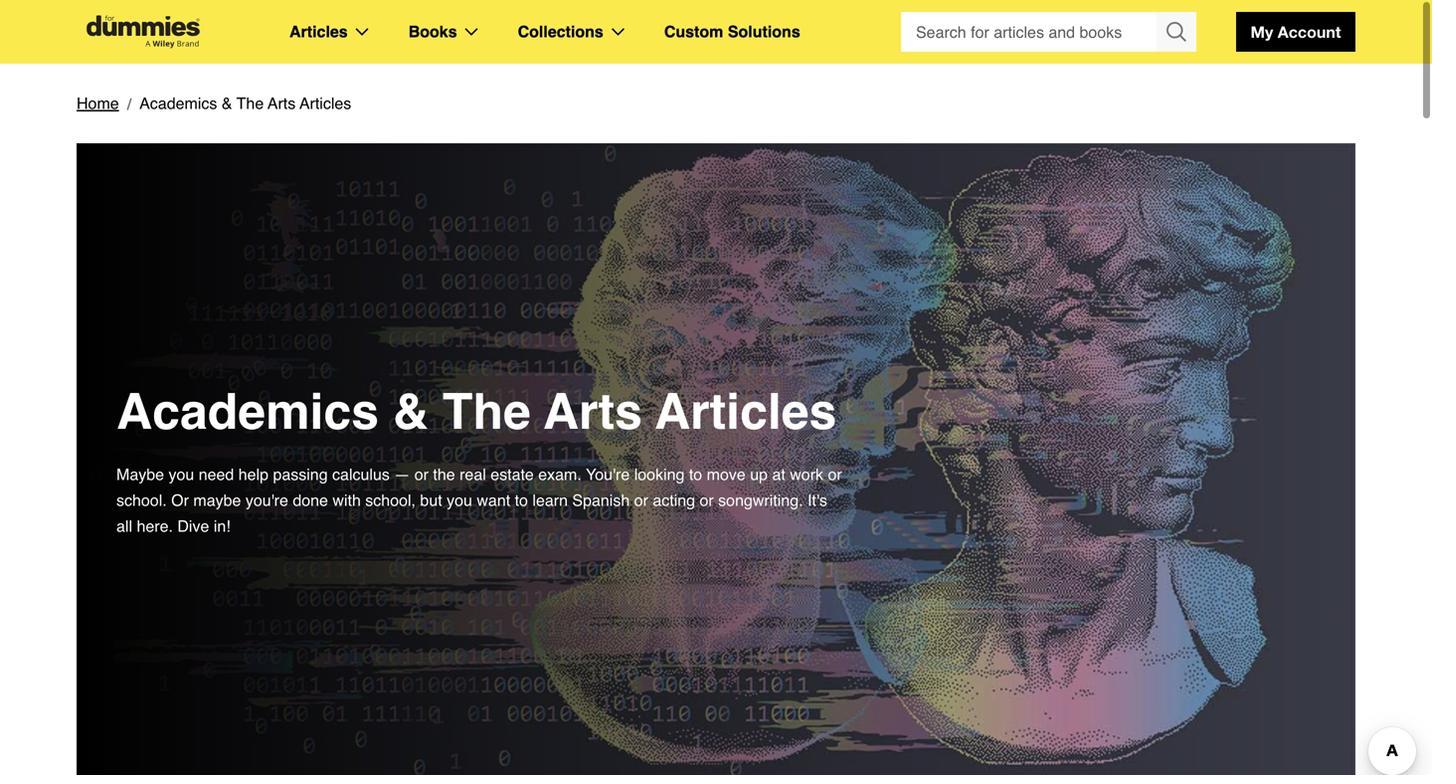 Task type: locate. For each thing, give the bounding box(es) containing it.
1 vertical spatial you
[[447, 491, 472, 509]]

1 vertical spatial academics
[[116, 383, 379, 440]]

0 vertical spatial to
[[689, 465, 703, 484]]

to
[[689, 465, 703, 484], [515, 491, 528, 509]]

academics & the arts articles
[[139, 94, 351, 112], [116, 383, 837, 440]]

here.
[[137, 517, 173, 535]]

the
[[237, 94, 264, 112], [443, 383, 531, 440]]

0 vertical spatial you
[[169, 465, 194, 484]]

or right work
[[828, 465, 842, 484]]

0 vertical spatial &
[[222, 94, 232, 112]]

0 horizontal spatial to
[[515, 491, 528, 509]]

arts
[[268, 94, 296, 112], [544, 383, 643, 440]]

to down estate
[[515, 491, 528, 509]]

it's
[[808, 491, 828, 509]]

academics down logo
[[139, 94, 217, 112]]

with
[[333, 491, 361, 509]]

0 horizontal spatial the
[[237, 94, 264, 112]]

in!
[[214, 517, 231, 535]]

or
[[415, 465, 429, 484], [828, 465, 842, 484], [634, 491, 649, 509], [700, 491, 714, 509]]

close this dialog image
[[1403, 694, 1423, 714]]

0 vertical spatial arts
[[268, 94, 296, 112]]

you up or at left bottom
[[169, 465, 194, 484]]

but
[[420, 491, 442, 509]]

my
[[1251, 22, 1274, 41]]

1 horizontal spatial the
[[443, 383, 531, 440]]

articles
[[290, 22, 348, 41], [300, 94, 351, 112], [656, 383, 837, 440]]

logo image
[[77, 15, 210, 48]]

open article categories image
[[356, 28, 369, 36]]

1 vertical spatial to
[[515, 491, 528, 509]]

group
[[901, 12, 1197, 52]]

solutions
[[728, 22, 801, 41]]

0 horizontal spatial you
[[169, 465, 194, 484]]

at
[[772, 465, 786, 484]]

1 horizontal spatial &
[[393, 383, 429, 440]]

1 vertical spatial arts
[[544, 383, 643, 440]]

to left 'move'
[[689, 465, 703, 484]]

maybe you need help passing calculus ― or the real estate exam. you're looking to move up at work or school. or maybe you're done with school, but you want to learn spanish or acting or songwriting. it's all here. dive in!
[[116, 465, 842, 535]]

2 vertical spatial articles
[[656, 383, 837, 440]]

account
[[1278, 22, 1342, 41]]

passing
[[273, 465, 328, 484]]

open collections list image
[[612, 28, 625, 36]]

or down looking
[[634, 491, 649, 509]]

acting
[[653, 491, 695, 509]]

you right but
[[447, 491, 472, 509]]

0 vertical spatial academics & the arts articles
[[139, 94, 351, 112]]

academics
[[139, 94, 217, 112], [116, 383, 379, 440]]

1 vertical spatial academics & the arts articles
[[116, 383, 837, 440]]

the
[[433, 465, 455, 484]]

maybe
[[193, 491, 241, 509]]

estate
[[491, 465, 534, 484]]

school.
[[116, 491, 167, 509]]

done
[[293, 491, 328, 509]]

0 horizontal spatial arts
[[268, 94, 296, 112]]

1 horizontal spatial arts
[[544, 383, 643, 440]]

work
[[790, 465, 824, 484]]

academics up "help" at the bottom left
[[116, 383, 379, 440]]

you're
[[246, 491, 288, 509]]

maybe
[[116, 465, 164, 484]]

you
[[169, 465, 194, 484], [447, 491, 472, 509]]

&
[[222, 94, 232, 112], [393, 383, 429, 440]]

spanish
[[572, 491, 630, 509]]



Task type: vqa. For each thing, say whether or not it's contained in the screenshot.
right &
yes



Task type: describe. For each thing, give the bounding box(es) containing it.
want
[[477, 491, 511, 509]]

1 horizontal spatial you
[[447, 491, 472, 509]]

learn
[[533, 491, 568, 509]]

1 vertical spatial articles
[[300, 94, 351, 112]]

collections
[[518, 22, 604, 41]]

0 vertical spatial articles
[[290, 22, 348, 41]]

0 vertical spatial the
[[237, 94, 264, 112]]

need
[[199, 465, 234, 484]]

home
[[77, 94, 119, 112]]

custom
[[664, 22, 724, 41]]

my account
[[1251, 22, 1342, 41]]

custom solutions link
[[664, 19, 801, 45]]

looking
[[634, 465, 685, 484]]

0 horizontal spatial &
[[222, 94, 232, 112]]

dive
[[177, 517, 209, 535]]

you're
[[586, 465, 630, 484]]

all
[[116, 517, 132, 535]]

or right ―
[[415, 465, 429, 484]]

or
[[171, 491, 189, 509]]

move
[[707, 465, 746, 484]]

or down 'move'
[[700, 491, 714, 509]]

school,
[[365, 491, 416, 509]]

1 horizontal spatial to
[[689, 465, 703, 484]]

0 vertical spatial academics
[[139, 94, 217, 112]]

custom solutions
[[664, 22, 801, 41]]

open book categories image
[[465, 28, 478, 36]]

1 vertical spatial &
[[393, 383, 429, 440]]

up
[[750, 465, 768, 484]]

real
[[460, 465, 486, 484]]

exam.
[[538, 465, 582, 484]]

books
[[409, 22, 457, 41]]

1 vertical spatial the
[[443, 383, 531, 440]]

Search for articles and books text field
[[901, 12, 1159, 52]]

songwriting.
[[718, 491, 803, 509]]

home link
[[77, 91, 119, 116]]

my account link
[[1237, 12, 1356, 52]]

calculus
[[332, 465, 390, 484]]

help
[[239, 465, 269, 484]]

―
[[394, 465, 410, 484]]



